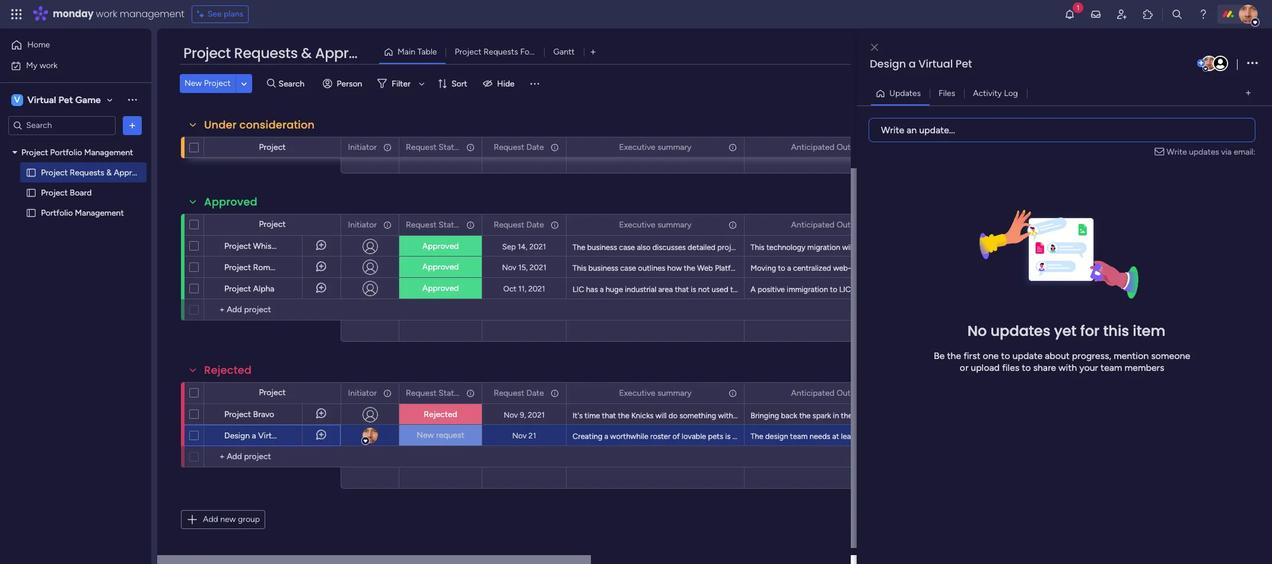 Task type: describe. For each thing, give the bounding box(es) containing it.
eyes
[[854, 412, 870, 421]]

to left begin
[[968, 433, 975, 442]]

the left the 'smith'
[[982, 264, 993, 273]]

and right jobs
[[974, 285, 986, 294]]

list box containing project portfolio management
[[0, 140, 151, 383]]

options.
[[992, 243, 1020, 252]]

Project Requests & Approvals field
[[180, 43, 385, 63]]

2021 for oct 11, 2021
[[528, 285, 545, 293]]

initiator for third "initiator" field from the top
[[348, 388, 377, 398]]

mention
[[1114, 351, 1149, 362]]

the left the design
[[751, 433, 763, 442]]

members
[[1125, 363, 1165, 374]]

one
[[983, 351, 999, 362]]

1 vertical spatial that
[[602, 412, 616, 421]]

technology
[[767, 243, 806, 252]]

large
[[1005, 243, 1022, 252]]

project down consideration
[[259, 142, 286, 153]]

1 vertical spatial manage
[[1065, 264, 1092, 273]]

current
[[834, 264, 860, 273]]

tasks.
[[1184, 243, 1204, 252]]

3 executive from the top
[[619, 388, 656, 398]]

something
[[680, 412, 716, 421]]

a down project bravo
[[252, 431, 256, 442]]

share
[[1033, 363, 1056, 374]]

and down tasks. at the right top of page
[[1195, 264, 1208, 273]]

1 administrative from the left
[[874, 264, 923, 273]]

the right how
[[684, 264, 695, 273]]

migration
[[808, 243, 840, 252]]

discusses
[[653, 243, 686, 252]]

3 executive summary from the top
[[619, 388, 692, 398]]

+ Add project text field
[[210, 303, 335, 317]]

14,
[[518, 242, 528, 251]]

concerns,
[[893, 264, 927, 273]]

smith
[[994, 264, 1014, 273]]

justification
[[1117, 264, 1158, 273]]

bravo
[[253, 410, 274, 420]]

virtual pet game
[[27, 94, 101, 105]]

updates
[[890, 88, 921, 98]]

project inside 'project requests & approvals' field
[[183, 43, 231, 63]]

business up 'huge'
[[588, 264, 618, 273]]

updates for no
[[991, 322, 1051, 341]]

updates for write
[[1189, 147, 1219, 157]]

2 across from the left
[[916, 285, 938, 294]]

rejected inside field
[[204, 363, 252, 378]]

whiskey
[[253, 242, 284, 252]]

project left "bravo"
[[224, 410, 251, 420]]

with up enable
[[975, 243, 990, 252]]

func
[[1261, 264, 1272, 273]]

project right public board icon
[[41, 188, 68, 198]]

2 anticipated outcomes field from the top
[[788, 219, 879, 232]]

to right "consulting"
[[1055, 264, 1063, 273]]

not
[[698, 285, 710, 294]]

write an update...
[[881, 124, 955, 136]]

35k
[[925, 285, 939, 294]]

to down web-
[[830, 285, 837, 294]]

back
[[781, 412, 798, 421]]

work for monday
[[96, 7, 117, 21]]

required
[[1094, 243, 1123, 252]]

project bravo
[[224, 410, 274, 420]]

will down 'the business case also discusses detailed project goals, performance measures, assumptions, constraints, and alternative options.'
[[792, 264, 804, 273]]

with down career
[[1017, 433, 1032, 442]]

filter button
[[373, 74, 429, 93]]

worthwhile
[[610, 433, 648, 442]]

today.
[[730, 285, 752, 294]]

team for three
[[1062, 433, 1080, 442]]

3 request status from the top
[[406, 388, 463, 398]]

0 horizontal spatial &
[[106, 168, 112, 178]]

gantt
[[553, 47, 575, 57]]

2 anticipated from the top
[[791, 220, 835, 230]]

project requests form
[[455, 47, 539, 57]]

of right roster
[[673, 433, 680, 442]]

upload
[[971, 363, 1000, 374]]

be
[[934, 351, 945, 362]]

spark
[[813, 412, 831, 421]]

its
[[1094, 264, 1102, 273]]

the down de-
[[1211, 264, 1224, 273]]

of down these
[[1160, 264, 1168, 273]]

the left nyc
[[881, 412, 893, 421]]

add
[[203, 515, 218, 525]]

request date field for under consideration
[[491, 141, 547, 154]]

my
[[26, 60, 38, 70]]

needs
[[810, 433, 831, 442]]

progress,
[[1072, 351, 1111, 362]]

dev
[[1047, 433, 1060, 442]]

approvals inside list box
[[114, 168, 151, 178]]

will left do in the bottom of the page
[[656, 412, 667, 421]]

angle down image
[[241, 79, 247, 88]]

1 vertical spatial portfolio
[[41, 208, 73, 218]]

benefits
[[942, 264, 970, 273]]

pet inside field
[[956, 56, 972, 71]]

2 anticipated outcomes from the top
[[791, 220, 876, 230]]

the inside be the first one to update about progress, mention someone or upload files to share with your team members
[[947, 351, 961, 362]]

1 vertical spatial design
[[224, 431, 250, 442]]

requests for project requests form button
[[484, 47, 518, 57]]

bring
[[801, 285, 819, 294]]

team for about
[[1101, 363, 1122, 374]]

2 lic from the left
[[839, 285, 851, 294]]

game's
[[804, 433, 830, 442]]

1 vertical spatial management
[[75, 208, 124, 218]]

new project
[[185, 78, 231, 88]]

workspace selection element
[[11, 93, 103, 107]]

0 horizontal spatial team
[[790, 433, 808, 442]]

0 vertical spatial that
[[675, 285, 689, 294]]

anticipated outcomes for rejected
[[791, 388, 876, 398]]

this technology migration will reduce overhead costs associated with the large workforce currently required to manage these tasks. de-centralized emp
[[751, 243, 1272, 252]]

1 horizontal spatial centralized
[[1218, 243, 1257, 252]]

add view image for activity log
[[1246, 89, 1251, 98]]

under consideration
[[204, 117, 315, 132]]

management
[[120, 7, 184, 21]]

huge
[[606, 285, 623, 294]]

see plans button
[[191, 5, 249, 23]]

executive summary for under consideration
[[619, 142, 692, 152]]

the business case also discusses detailed project goals, performance measures, assumptions, constraints, and alternative options.
[[573, 243, 1020, 252]]

executive for approved
[[619, 220, 656, 230]]

with inside be the first one to update about progress, mention someone or upload files to share with your team members
[[1059, 363, 1077, 374]]

0 vertical spatial management
[[84, 147, 133, 158]]

main table button
[[379, 43, 446, 62]]

the left dev
[[1034, 433, 1045, 442]]

sep
[[502, 242, 516, 251]]

design inside field
[[870, 56, 906, 71]]

Rejected field
[[201, 363, 255, 379]]

consideration
[[240, 117, 315, 132]]

1 initiator field from the top
[[345, 141, 380, 154]]

will left enable
[[956, 264, 967, 273]]

project up "bravo"
[[259, 388, 286, 398]]

approved inside field
[[204, 195, 257, 209]]

case for also
[[619, 243, 635, 252]]

Under consideration field
[[201, 117, 318, 133]]

anticipated outcomes field for rejected
[[788, 387, 879, 400]]

country
[[953, 285, 980, 294]]

success
[[832, 433, 860, 442]]

project requests & approvals inside 'project requests & approvals' field
[[183, 43, 385, 63]]

files button
[[930, 84, 964, 103]]

anticipated for under consideration
[[791, 142, 835, 152]]

anticipated outcomes for under consideration
[[791, 142, 876, 152]]

log
[[1004, 88, 1018, 98]]

0 vertical spatial manage
[[1134, 243, 1161, 252]]

project right caret down icon
[[21, 147, 48, 158]]

hide
[[497, 79, 515, 89]]

request date for approved
[[494, 220, 544, 230]]

as
[[1042, 285, 1050, 294]]

sort button
[[433, 74, 475, 93]]

1 horizontal spatial new
[[941, 285, 955, 294]]

project requests form button
[[446, 43, 544, 62]]

new for new project
[[185, 78, 202, 88]]

outcomes for under consideration
[[837, 142, 876, 152]]

reduce
[[855, 243, 880, 252]]

v2 search image
[[267, 77, 276, 90]]

with up creating a worthwhile roster of lovable pets is crucial to virtual pet game's success
[[718, 412, 733, 421]]

3 executive summary field from the top
[[616, 387, 695, 400]]

2 vertical spatial work
[[998, 433, 1015, 442]]

employee
[[1104, 264, 1138, 273]]

to right required
[[1125, 243, 1132, 252]]

also
[[637, 243, 651, 252]]

add new group button
[[181, 511, 265, 530]]

2 horizontal spatial is
[[785, 285, 790, 294]]

table
[[417, 47, 437, 57]]

options image
[[126, 120, 138, 131]]

1 status from the top
[[439, 142, 463, 152]]

this for this technology migration will reduce overhead costs associated with the large workforce currently required to manage these tasks. de-centralized emp
[[751, 243, 765, 252]]

of right 'eyes'
[[872, 412, 880, 421]]

the left large
[[992, 243, 1003, 252]]

bringing back the spark in the eyes of the nyc youth regarding basketball career
[[751, 412, 1028, 421]]

pets
[[708, 433, 723, 442]]

virtual down back
[[766, 433, 789, 442]]

moving
[[751, 264, 776, 273]]

pet up + add project text field on the left of page
[[285, 431, 297, 442]]

no updates yet for this item
[[968, 322, 1166, 341]]

first
[[964, 351, 981, 362]]

knicks
[[631, 412, 654, 421]]

search everything image
[[1171, 8, 1183, 20]]

the left knicks
[[618, 412, 629, 421]]

v
[[14, 95, 20, 105]]

currently
[[1061, 243, 1092, 252]]

virtual inside the design a virtual pet field
[[919, 56, 953, 71]]

someone
[[1151, 351, 1190, 362]]

a right 'has'
[[600, 285, 604, 294]]

update
[[1013, 351, 1043, 362]]

workspace image
[[11, 93, 23, 107]]

nov for nov 9, 2021
[[504, 411, 518, 420]]

2 industrial from the left
[[1093, 285, 1124, 294]]

write for write updates via email:
[[1167, 147, 1187, 157]]

close image
[[871, 43, 878, 52]]

game
[[75, 94, 101, 105]]

workforce
[[1024, 243, 1059, 252]]

the right sep 14, 2021
[[573, 243, 585, 252]]

outlines
[[638, 264, 665, 273]]

east
[[1167, 285, 1182, 294]]

menu image
[[529, 78, 541, 90]]

2021 for nov 15, 2021
[[530, 263, 546, 272]]

Search in workspace field
[[25, 119, 99, 132]]

business left func
[[1226, 264, 1256, 273]]

the right on
[[1154, 285, 1165, 294]]

notifications image
[[1064, 8, 1076, 20]]

the right in
[[841, 412, 853, 421]]

web-
[[833, 264, 851, 273]]

nov 15, 2021
[[502, 263, 546, 272]]

1 horizontal spatial rejected
[[424, 410, 457, 420]]

board
[[70, 188, 92, 198]]

to up 'files' in the bottom of the page
[[1001, 351, 1010, 362]]

add new group
[[203, 515, 260, 525]]

case down "emp"
[[1258, 264, 1272, 273]]

request date for under consideration
[[494, 142, 544, 152]]

update...
[[919, 124, 955, 136]]

3 initiator field from the top
[[345, 387, 380, 400]]

gantt button
[[544, 43, 584, 62]]

1 industrial from the left
[[625, 285, 656, 294]]

the right as
[[1052, 285, 1063, 294]]



Task type: locate. For each thing, give the bounding box(es) containing it.
2 vertical spatial status
[[439, 388, 463, 398]]

form
[[520, 47, 539, 57]]

activity log button
[[964, 84, 1027, 103]]

1 horizontal spatial work
[[96, 7, 117, 21]]

hide button
[[478, 74, 522, 93]]

1 horizontal spatial area
[[1126, 285, 1141, 294]]

initiator for second "initiator" field from the bottom of the page
[[348, 220, 377, 230]]

yet
[[1054, 322, 1077, 341]]

2 vertical spatial executive summary field
[[616, 387, 695, 400]]

add view image for gantt
[[591, 48, 596, 57]]

the left plan
[[754, 285, 766, 294]]

public board image
[[26, 187, 37, 198]]

across down this business case outlines how the web platform (wp) project will address current business concerns, the benefits of the project, and recommendations and justification of the project. the business case
[[916, 285, 938, 294]]

administrative down de-
[[1210, 264, 1259, 273]]

about
[[1045, 351, 1070, 362]]

assumptions,
[[849, 243, 895, 252]]

2 request status field from the top
[[403, 219, 463, 232]]

millerjeremy500@gmail.com image
[[1213, 56, 1228, 71]]

recommendations
[[1038, 264, 1101, 273]]

see
[[208, 9, 222, 19]]

inbox image
[[1090, 8, 1102, 20]]

virtual up + add project text field on the left of page
[[258, 431, 283, 442]]

0 horizontal spatial area
[[658, 285, 673, 294]]

team right your
[[1101, 363, 1122, 374]]

activity log
[[973, 88, 1018, 98]]

to right moving
[[778, 264, 785, 273]]

career
[[1006, 412, 1028, 421]]

summary for under consideration
[[658, 142, 692, 152]]

costs
[[915, 243, 934, 252]]

1 horizontal spatial write
[[1167, 147, 1187, 157]]

1 horizontal spatial lic
[[839, 285, 851, 294]]

anticipated outcomes field for under consideration
[[788, 141, 879, 154]]

1 initiator from the top
[[348, 142, 377, 152]]

platform
[[715, 264, 744, 273]]

2 vertical spatial anticipated
[[791, 388, 835, 398]]

team right dev
[[1062, 433, 1080, 442]]

lic left 3
[[839, 285, 851, 294]]

person
[[337, 79, 362, 89]]

write inside button
[[881, 124, 904, 136]]

1 anticipated outcomes field from the top
[[788, 141, 879, 154]]

1 executive summary field from the top
[[616, 141, 695, 154]]

detailed
[[688, 243, 716, 252]]

2 vertical spatial request date
[[494, 388, 544, 398]]

0 horizontal spatial centralized
[[793, 264, 831, 273]]

manage
[[1134, 243, 1161, 252], [1065, 264, 1092, 273]]

design a virtual pet inside field
[[870, 56, 972, 71]]

requests inside list box
[[70, 168, 104, 178]]

case for outlines
[[620, 264, 636, 273]]

email:
[[1234, 147, 1256, 157]]

manage up payroll
[[1134, 243, 1161, 252]]

initiator for third "initiator" field from the bottom
[[348, 142, 377, 152]]

2 administrative from the left
[[1210, 264, 1259, 273]]

11,
[[518, 285, 527, 293]]

systems
[[1165, 264, 1193, 273]]

the up 35k
[[929, 264, 940, 273]]

1 horizontal spatial &
[[301, 43, 312, 63]]

write left the an
[[881, 124, 904, 136]]

0 vertical spatial initiator
[[348, 142, 377, 152]]

1 vertical spatial design a virtual pet
[[224, 431, 297, 442]]

new right 35k
[[941, 285, 955, 294]]

design down close icon
[[870, 56, 906, 71]]

0 horizontal spatial rejected
[[204, 363, 252, 378]]

1 horizontal spatial this
[[751, 243, 765, 252]]

3 request status field from the top
[[403, 387, 463, 400]]

1 outcomes from the top
[[837, 142, 876, 152]]

3 request date from the top
[[494, 388, 544, 398]]

select product image
[[11, 8, 23, 20]]

the right be
[[947, 351, 961, 362]]

centralized
[[1218, 243, 1257, 252], [793, 264, 831, 273]]

2 date from the top
[[527, 220, 544, 230]]

2 vertical spatial date
[[527, 388, 544, 398]]

files
[[1002, 363, 1020, 374]]

platform
[[925, 264, 954, 273]]

0 vertical spatial anticipated outcomes
[[791, 142, 876, 152]]

pet right the design
[[791, 433, 802, 442]]

with
[[975, 243, 990, 252], [1059, 363, 1077, 374], [718, 412, 733, 421], [1017, 433, 1032, 442]]

your
[[1080, 363, 1098, 374]]

team left needs
[[790, 433, 808, 442]]

arrow down image
[[415, 77, 429, 91]]

1 horizontal spatial is
[[725, 433, 731, 442]]

the left 3
[[844, 285, 855, 294]]

workspace options image
[[126, 94, 138, 106]]

1 vertical spatial date
[[527, 220, 544, 230]]

virtual up files
[[919, 56, 953, 71]]

of right 2/3
[[834, 285, 842, 294]]

group
[[238, 515, 260, 525]]

1 request status field from the top
[[403, 141, 463, 154]]

&
[[301, 43, 312, 63], [106, 168, 112, 178]]

nov left the 9,
[[504, 411, 518, 420]]

these
[[1163, 243, 1182, 252]]

3 outcomes from the top
[[837, 388, 876, 398]]

column information image
[[550, 220, 560, 230], [550, 389, 560, 398], [728, 389, 738, 398]]

project up lic has a huge industrial area that is not used today. the plan is to bring 2/3 of the 3 supply centers across the country
[[766, 264, 790, 273]]

the left city.
[[896, 285, 907, 294]]

crucial
[[733, 433, 755, 442]]

0 vertical spatial this
[[751, 243, 765, 252]]

2 request date field from the top
[[491, 219, 547, 232]]

and right project,
[[1024, 264, 1036, 273]]

area down how
[[658, 285, 673, 294]]

executive summary field for under consideration
[[616, 141, 695, 154]]

1 horizontal spatial team
[[1062, 433, 1080, 442]]

bringing
[[751, 412, 779, 421]]

public board image for portfolio management
[[26, 207, 37, 219]]

public board image for project requests & approvals
[[26, 167, 37, 178]]

Request Status field
[[403, 141, 463, 154], [403, 219, 463, 232], [403, 387, 463, 400]]

2 vertical spatial nov
[[512, 432, 527, 441]]

is for to
[[725, 433, 731, 442]]

work right my
[[40, 60, 58, 70]]

to left bring
[[792, 285, 799, 294]]

3 anticipated outcomes field from the top
[[788, 387, 879, 400]]

how
[[667, 264, 682, 273]]

1 executive from the top
[[619, 142, 656, 152]]

is right plan
[[785, 285, 790, 294]]

help image
[[1198, 8, 1209, 20]]

centralized up bring
[[793, 264, 831, 273]]

2 initiator field from the top
[[345, 219, 380, 232]]

work right begin
[[998, 433, 1015, 442]]

team inside be the first one to update about progress, mention someone or upload files to share with your team members
[[1101, 363, 1122, 374]]

1 horizontal spatial design a virtual pet
[[870, 56, 972, 71]]

1 horizontal spatial across
[[916, 285, 938, 294]]

2021 right the 9,
[[528, 411, 545, 420]]

0 vertical spatial design a virtual pet
[[870, 56, 972, 71]]

Search field
[[276, 75, 311, 92]]

of right benefits
[[972, 264, 980, 273]]

3 status from the top
[[439, 388, 463, 398]]

requests up board
[[70, 168, 104, 178]]

2 executive summary from the top
[[619, 220, 692, 230]]

complete
[[891, 433, 924, 442]]

0 vertical spatial rejected
[[204, 363, 252, 378]]

1 image
[[1073, 1, 1084, 14]]

design a virtual pet up updates
[[870, 56, 972, 71]]

0 vertical spatial request status
[[406, 142, 463, 152]]

2021
[[529, 242, 546, 251], [530, 263, 546, 272], [528, 285, 545, 293], [528, 411, 545, 420]]

1 date from the top
[[527, 142, 544, 152]]

0 vertical spatial request date field
[[491, 141, 547, 154]]

1 vertical spatial new
[[220, 515, 236, 525]]

item
[[1133, 322, 1166, 341]]

1 vertical spatial nov
[[504, 411, 518, 420]]

1 request status from the top
[[406, 142, 463, 152]]

manage left its
[[1065, 264, 1092, 273]]

to down update
[[1022, 363, 1031, 374]]

3 initiator from the top
[[348, 388, 377, 398]]

2021 for nov 9, 2021
[[528, 411, 545, 420]]

1 vertical spatial work
[[40, 60, 58, 70]]

2 request date from the top
[[494, 220, 544, 230]]

1 anticipated from the top
[[791, 142, 835, 152]]

nov for nov 15, 2021
[[502, 263, 516, 272]]

3 summary from the top
[[658, 388, 692, 398]]

will left "reduce" at the top of page
[[842, 243, 854, 252]]

updates up update
[[991, 322, 1051, 341]]

from
[[853, 285, 869, 294]]

summary for approved
[[658, 220, 692, 230]]

based
[[851, 264, 872, 273]]

pet left game
[[58, 94, 73, 105]]

request status
[[406, 142, 463, 152], [406, 220, 463, 230], [406, 388, 463, 398]]

0 vertical spatial &
[[301, 43, 312, 63]]

is for used
[[691, 285, 696, 294]]

1 across from the left
[[871, 285, 894, 294]]

project requests & approvals up board
[[41, 168, 151, 178]]

1 horizontal spatial new
[[417, 431, 434, 441]]

2 vertical spatial request date field
[[491, 387, 547, 400]]

0 horizontal spatial updates
[[991, 322, 1051, 341]]

in
[[833, 412, 839, 421]]

dapulse addbtn image
[[1198, 59, 1205, 67]]

a inside field
[[909, 56, 916, 71]]

2 request status from the top
[[406, 220, 463, 230]]

a down performance
[[787, 264, 791, 273]]

approvals up person
[[315, 43, 385, 63]]

themselves
[[735, 412, 774, 421]]

with down "about" in the bottom of the page
[[1059, 363, 1077, 374]]

project up project board in the left top of the page
[[41, 168, 68, 178]]

that left not
[[675, 285, 689, 294]]

1 vertical spatial this
[[573, 264, 587, 273]]

3
[[857, 285, 861, 294]]

rejected
[[204, 363, 252, 378], [424, 410, 457, 420]]

list box
[[0, 140, 151, 383]]

dapulse drag 2 image
[[859, 284, 862, 297]]

outcomes
[[837, 142, 876, 152], [837, 220, 876, 230], [837, 388, 876, 398]]

james peterson image
[[1239, 5, 1258, 24]]

2 public board image from the top
[[26, 207, 37, 219]]

options image
[[1247, 55, 1258, 72]]

regarding
[[935, 412, 968, 421]]

project up project romeo
[[224, 242, 251, 252]]

0 vertical spatial updates
[[1189, 147, 1219, 157]]

0 vertical spatial project requests & approvals
[[183, 43, 385, 63]]

used
[[712, 285, 728, 294]]

the right back
[[799, 412, 811, 421]]

Request Date field
[[491, 141, 547, 154], [491, 219, 547, 232], [491, 387, 547, 400]]

case left outlines
[[620, 264, 636, 273]]

1 executive summary from the top
[[619, 142, 692, 152]]

3 anticipated from the top
[[791, 388, 835, 398]]

industrial down its
[[1093, 285, 1124, 294]]

0 vertical spatial new
[[185, 78, 202, 88]]

2 vertical spatial executive summary
[[619, 388, 692, 398]]

request date field for approved
[[491, 219, 547, 232]]

request
[[406, 142, 437, 152], [494, 142, 525, 152], [406, 220, 437, 230], [494, 220, 525, 230], [406, 388, 437, 398], [494, 388, 525, 398]]

2021 right 11,
[[528, 285, 545, 293]]

caret down image
[[12, 148, 17, 157]]

2 outcomes from the top
[[837, 220, 876, 230]]

Executive summary field
[[616, 141, 695, 154], [616, 219, 695, 232], [616, 387, 695, 400]]

1 vertical spatial executive
[[619, 220, 656, 230]]

jobs
[[957, 285, 972, 294]]

overhead
[[881, 243, 913, 252]]

21
[[529, 432, 536, 441]]

date for approved
[[527, 220, 544, 230]]

management down board
[[75, 208, 124, 218]]

Initiator field
[[345, 141, 380, 154], [345, 219, 380, 232], [345, 387, 380, 400]]

2 vertical spatial anticipated outcomes
[[791, 388, 876, 398]]

3 anticipated outcomes from the top
[[791, 388, 876, 398]]

constraints,
[[897, 243, 937, 252]]

0 vertical spatial centralized
[[1218, 243, 1257, 252]]

1 vertical spatial anticipated outcomes field
[[788, 219, 879, 232]]

0 horizontal spatial requests
[[70, 168, 104, 178]]

this up "(wp)"
[[751, 243, 765, 252]]

2 vertical spatial request status
[[406, 388, 463, 398]]

column information image
[[383, 143, 392, 152], [466, 143, 475, 152], [550, 143, 560, 152], [728, 143, 738, 152], [383, 220, 392, 230], [466, 220, 475, 230], [728, 220, 738, 230], [383, 389, 392, 398], [466, 389, 475, 398]]

date for under consideration
[[527, 142, 544, 152]]

& up search field
[[301, 43, 312, 63]]

0 vertical spatial write
[[881, 124, 904, 136]]

option
[[0, 142, 151, 144]]

this
[[751, 243, 765, 252], [573, 264, 587, 273]]

0 vertical spatial request date
[[494, 142, 544, 152]]

executive summary for approved
[[619, 220, 692, 230]]

goals,
[[744, 243, 764, 252]]

project romeo
[[224, 263, 280, 273]]

portfolio management
[[41, 208, 124, 218]]

pet up files button
[[956, 56, 972, 71]]

requests for 'project requests & approvals' field
[[234, 43, 298, 63]]

project inside the new project button
[[204, 78, 231, 88]]

lic has a huge industrial area that is not used today. the plan is to bring 2/3 of the 3 supply centers across the country
[[573, 285, 980, 294]]

emp
[[1258, 243, 1272, 252]]

1 vertical spatial executive summary
[[619, 220, 692, 230]]

1 horizontal spatial project requests & approvals
[[183, 43, 385, 63]]

1 vertical spatial &
[[106, 168, 112, 178]]

new
[[185, 78, 202, 88], [417, 431, 434, 441]]

the right 35k
[[940, 285, 951, 294]]

de-
[[1206, 243, 1218, 252]]

business left also
[[587, 243, 617, 252]]

0 horizontal spatial that
[[602, 412, 616, 421]]

& inside field
[[301, 43, 312, 63]]

virtual right v on the top
[[27, 94, 56, 105]]

0 horizontal spatial write
[[881, 124, 904, 136]]

rejected up project bravo
[[204, 363, 252, 378]]

be the first one to update about progress, mention someone or upload files to share with your team members
[[934, 351, 1190, 374]]

+ Add project text field
[[210, 450, 335, 465]]

add view image
[[591, 48, 596, 57], [1246, 89, 1251, 98]]

0 horizontal spatial design a virtual pet
[[224, 431, 297, 442]]

2 initiator from the top
[[348, 220, 377, 230]]

work right monday
[[96, 7, 117, 21]]

do
[[669, 412, 678, 421]]

work for my
[[40, 60, 58, 70]]

envelope o image
[[1155, 146, 1167, 158]]

plan
[[768, 285, 783, 294]]

1 horizontal spatial approvals
[[315, 43, 385, 63]]

3 date from the top
[[527, 388, 544, 398]]

the down these
[[1169, 264, 1181, 273]]

1 request date field from the top
[[491, 141, 547, 154]]

nyc
[[895, 412, 911, 421]]

work inside the my work button
[[40, 60, 58, 70]]

0 horizontal spatial project requests & approvals
[[41, 168, 151, 178]]

requests inside field
[[234, 43, 298, 63]]

designs
[[939, 433, 966, 442]]

0 vertical spatial initiator field
[[345, 141, 380, 154]]

anticipated for rejected
[[791, 388, 835, 398]]

write left 'via'
[[1167, 147, 1187, 157]]

that right time
[[602, 412, 616, 421]]

2 vertical spatial request status field
[[403, 387, 463, 400]]

project requests & approvals up search field
[[183, 43, 385, 63]]

3 lic from the left
[[1029, 285, 1040, 294]]

2 vertical spatial anticipated outcomes field
[[788, 387, 879, 400]]

project down project romeo
[[224, 284, 251, 294]]

executive for under consideration
[[619, 142, 656, 152]]

romeo
[[253, 263, 280, 273]]

project up the project alpha
[[224, 263, 251, 273]]

0 vertical spatial new
[[941, 285, 955, 294]]

sep 14, 2021
[[502, 242, 546, 251]]

0 vertical spatial outcomes
[[837, 142, 876, 152]]

business down assumptions,
[[861, 264, 891, 273]]

team
[[1101, 363, 1122, 374], [790, 433, 808, 442], [1062, 433, 1080, 442]]

1 vertical spatial status
[[439, 220, 463, 230]]

write for write an update...
[[881, 124, 904, 136]]

nov
[[502, 263, 516, 272], [504, 411, 518, 420], [512, 432, 527, 441]]

project requests & approvals
[[183, 43, 385, 63], [41, 168, 151, 178]]

requests inside button
[[484, 47, 518, 57]]

project inside project requests form button
[[455, 47, 482, 57]]

1 area from the left
[[658, 285, 673, 294]]

rejected up "new request"
[[424, 410, 457, 420]]

executive summary field for approved
[[616, 219, 695, 232]]

project up the whiskey
[[259, 220, 286, 230]]

portfolio down 'search in workspace' field at the left top of page
[[50, 147, 82, 158]]

1 horizontal spatial industrial
[[1093, 285, 1124, 294]]

1 vertical spatial request status
[[406, 220, 463, 230]]

across right from
[[871, 285, 894, 294]]

2 summary from the top
[[658, 220, 692, 230]]

2 horizontal spatial requests
[[484, 47, 518, 57]]

to left the design
[[757, 433, 765, 442]]

is right pets
[[725, 433, 731, 442]]

Anticipated Outcomes field
[[788, 141, 879, 154], [788, 219, 879, 232], [788, 387, 879, 400]]

new inside add new group button
[[220, 515, 236, 525]]

summary
[[658, 142, 692, 152], [658, 220, 692, 230], [658, 388, 692, 398]]

1 vertical spatial project requests & approvals
[[41, 168, 151, 178]]

Approved field
[[201, 195, 260, 210]]

1 anticipated outcomes from the top
[[791, 142, 876, 152]]

2 vertical spatial summary
[[658, 388, 692, 398]]

my work button
[[7, 56, 128, 75]]

approvals inside field
[[315, 43, 385, 63]]

0 horizontal spatial add view image
[[591, 48, 596, 57]]

youth
[[913, 412, 933, 421]]

1 vertical spatial centralized
[[793, 264, 831, 273]]

2 vertical spatial initiator field
[[345, 387, 380, 400]]

0 vertical spatial portfolio
[[50, 147, 82, 158]]

public board image up public board icon
[[26, 167, 37, 178]]

1 vertical spatial request date
[[494, 220, 544, 230]]

public board image
[[26, 167, 37, 178], [26, 207, 37, 219]]

0 vertical spatial public board image
[[26, 167, 37, 178]]

nov for nov 21
[[512, 432, 527, 441]]

new inside button
[[185, 78, 202, 88]]

and right costs
[[939, 243, 952, 252]]

0 horizontal spatial administrative
[[874, 264, 923, 273]]

alpha
[[253, 284, 274, 294]]

invite members image
[[1116, 8, 1128, 20]]

main table
[[398, 47, 437, 57]]

1 vertical spatial add view image
[[1246, 89, 1251, 98]]

0 vertical spatial summary
[[658, 142, 692, 152]]

new for new request
[[417, 431, 434, 441]]

2 area from the left
[[1126, 285, 1141, 294]]

1 vertical spatial request status field
[[403, 219, 463, 232]]

least
[[841, 433, 858, 442]]

1 vertical spatial new
[[417, 431, 434, 441]]

virtual inside workspace selection element
[[27, 94, 56, 105]]

Design a Virtual Pet field
[[867, 56, 1195, 72]]

project,
[[995, 264, 1022, 273]]

the
[[573, 243, 585, 252], [1211, 264, 1224, 273], [754, 285, 766, 294], [751, 433, 763, 442]]

1 horizontal spatial updates
[[1189, 147, 1219, 157]]

2 status from the top
[[439, 220, 463, 230]]

2 executive summary field from the top
[[616, 219, 695, 232]]

1 public board image from the top
[[26, 167, 37, 178]]

0 horizontal spatial is
[[691, 285, 696, 294]]

1 vertical spatial public board image
[[26, 207, 37, 219]]

is
[[691, 285, 696, 294], [785, 285, 790, 294], [725, 433, 731, 442]]

pet inside workspace selection element
[[58, 94, 73, 105]]

executive
[[619, 142, 656, 152], [619, 220, 656, 230], [619, 388, 656, 398]]

portfolio down project board in the left top of the page
[[41, 208, 73, 218]]

1 vertical spatial initiator field
[[345, 219, 380, 232]]

home button
[[7, 36, 128, 55]]

management down options image at the top left of page
[[84, 147, 133, 158]]

0 vertical spatial work
[[96, 7, 117, 21]]

and
[[939, 243, 952, 252], [1024, 264, 1036, 273], [1103, 264, 1115, 273], [1195, 264, 1208, 273], [974, 285, 986, 294]]

project portfolio management
[[21, 147, 133, 158]]

1 vertical spatial rejected
[[424, 410, 457, 420]]

1 vertical spatial executive summary field
[[616, 219, 695, 232]]

outcomes for rejected
[[837, 388, 876, 398]]

3 request date field from the top
[[491, 387, 547, 400]]

1 vertical spatial outcomes
[[837, 220, 876, 230]]

1 lic from the left
[[573, 285, 584, 294]]

new left the angle down icon
[[185, 78, 202, 88]]

0 vertical spatial anticipated
[[791, 142, 835, 152]]

2 executive from the top
[[619, 220, 656, 230]]

activity
[[973, 88, 1002, 98]]

1 vertical spatial summary
[[658, 220, 692, 230]]

a right creating
[[604, 433, 608, 442]]

1 summary from the top
[[658, 142, 692, 152]]

0 vertical spatial design
[[870, 56, 906, 71]]

and right its
[[1103, 264, 1115, 273]]

2021 for sep 14, 2021
[[529, 242, 546, 251]]

this for this business case outlines how the web platform (wp) project will address current business concerns, the benefits of the project, and recommendations and justification of the project. the business case
[[573, 264, 587, 273]]

project
[[183, 43, 231, 63], [455, 47, 482, 57], [204, 78, 231, 88], [259, 142, 286, 153], [21, 147, 48, 158], [41, 168, 68, 178], [41, 188, 68, 198], [259, 220, 286, 230], [224, 242, 251, 252], [224, 263, 251, 273], [766, 264, 790, 273], [224, 284, 251, 294], [259, 388, 286, 398], [224, 410, 251, 420]]

0 vertical spatial executive summary
[[619, 142, 692, 152]]

0 horizontal spatial this
[[573, 264, 587, 273]]

pet
[[926, 433, 938, 442]]

0 vertical spatial request status field
[[403, 141, 463, 154]]

apps image
[[1142, 8, 1154, 20]]

requests up v2 search icon
[[234, 43, 298, 63]]

a up updates
[[909, 56, 916, 71]]

1 request date from the top
[[494, 142, 544, 152]]

new right add
[[220, 515, 236, 525]]

2021 right 15,
[[530, 263, 546, 272]]



Task type: vqa. For each thing, say whether or not it's contained in the screenshot.
LIC to the right
yes



